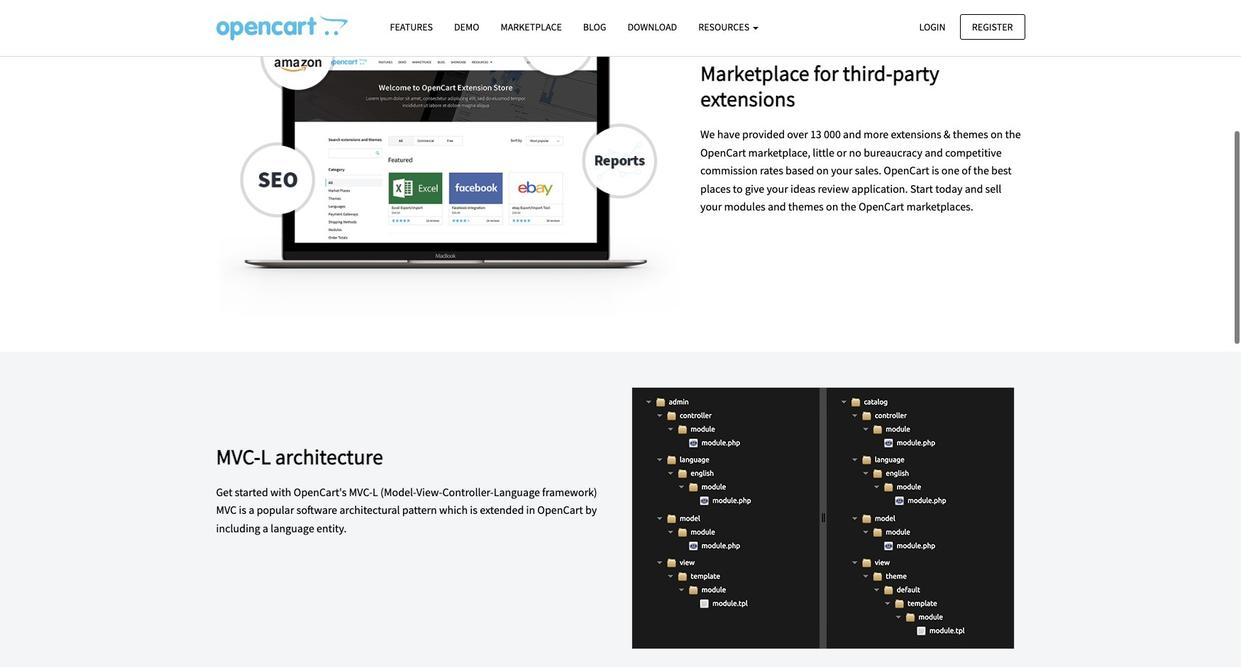 Task type: vqa. For each thing, say whether or not it's contained in the screenshot.
opencart - extension rating IMAGE
no



Task type: describe. For each thing, give the bounding box(es) containing it.
started
[[235, 485, 268, 499]]

marketplace for third-party extensions image
[[216, 4, 679, 316]]

of
[[962, 163, 971, 178]]

marketplace link
[[490, 15, 573, 40]]

based
[[786, 163, 814, 178]]

no
[[849, 145, 861, 159]]

start
[[910, 181, 933, 196]]

2 horizontal spatial the
[[1005, 127, 1021, 141]]

we
[[700, 127, 715, 141]]

opencart - features image
[[216, 15, 347, 40]]

resources link
[[688, 15, 769, 40]]

register link
[[960, 14, 1025, 40]]

features
[[390, 21, 433, 33]]

login link
[[907, 14, 958, 40]]

2 vertical spatial your
[[700, 200, 722, 214]]

opencart down bureaucracy
[[884, 163, 929, 178]]

and right modules
[[768, 200, 786, 214]]

sell
[[985, 181, 1001, 196]]

mvc- inside get started with opencart's mvc-l (model-view-controller-language framework) mvc is a popular software architectural pattern which is extended in opencart by including a language entity.
[[349, 485, 373, 499]]

blog
[[583, 21, 606, 33]]

pattern
[[402, 503, 437, 518]]

marketplace,
[[748, 145, 810, 159]]

mvc-l architecture
[[216, 443, 383, 470]]

commission
[[700, 163, 758, 178]]

rates
[[760, 163, 783, 178]]

language
[[494, 485, 540, 499]]

best
[[991, 163, 1012, 178]]

marketplaces.
[[906, 200, 973, 214]]

extensions inside we have provided over 13 000 and more extensions & themes on the opencart marketplace, little or no bureaucracy and competitive commission rates based on your sales. opencart is one of the best places to give your ideas review application. start today and sell your modules and themes on the opencart marketplaces.
[[891, 127, 941, 141]]

give
[[745, 181, 764, 196]]

download
[[628, 21, 677, 33]]

is inside we have provided over 13 000 and more extensions & themes on the opencart marketplace, little or no bureaucracy and competitive commission rates based on your sales. opencart is one of the best places to give your ideas review application. start today and sell your modules and themes on the opencart marketplaces.
[[932, 163, 939, 178]]

including
[[216, 522, 260, 536]]

and up no
[[843, 127, 861, 141]]

sales.
[[855, 163, 881, 178]]

extended
[[480, 503, 524, 518]]

software
[[296, 503, 337, 518]]

features link
[[379, 15, 443, 40]]

demo
[[454, 21, 479, 33]]

with
[[270, 485, 291, 499]]

get started with opencart's mvc-l (model-view-controller-language framework) mvc is a popular software architectural pattern which is extended in opencart by including a language entity.
[[216, 485, 597, 536]]

controller-
[[442, 485, 494, 499]]

marketplace for marketplace
[[501, 21, 562, 33]]

2 vertical spatial on
[[826, 200, 838, 214]]

13
[[810, 127, 822, 141]]

opencart down the application.
[[859, 200, 904, 214]]

architecture
[[275, 443, 383, 470]]

competitive
[[945, 145, 1002, 159]]

one
[[941, 163, 959, 178]]

download link
[[617, 15, 688, 40]]

review
[[818, 181, 849, 196]]

extensions inside marketplace for third-party extensions
[[700, 85, 795, 112]]

today
[[935, 181, 963, 196]]

0 vertical spatial on
[[991, 127, 1003, 141]]

to
[[733, 181, 743, 196]]

in
[[526, 503, 535, 518]]

provided
[[742, 127, 785, 141]]



Task type: locate. For each thing, give the bounding box(es) containing it.
application.
[[851, 181, 908, 196]]

on
[[991, 127, 1003, 141], [816, 163, 829, 178], [826, 200, 838, 214]]

themes up the competitive
[[953, 127, 988, 141]]

opencart
[[700, 145, 746, 159], [884, 163, 929, 178], [859, 200, 904, 214], [537, 503, 583, 518]]

over
[[787, 127, 808, 141]]

is right mvc
[[239, 503, 246, 518]]

entity.
[[317, 522, 347, 536]]

and
[[843, 127, 861, 141], [925, 145, 943, 159], [965, 181, 983, 196], [768, 200, 786, 214]]

l up started
[[261, 443, 271, 470]]

0 horizontal spatial a
[[249, 503, 254, 518]]

extensions
[[700, 85, 795, 112], [891, 127, 941, 141]]

marketplace left blog
[[501, 21, 562, 33]]

modules
[[724, 200, 765, 214]]

1 vertical spatial your
[[767, 181, 788, 196]]

0 vertical spatial your
[[831, 163, 853, 178]]

and up the one
[[925, 145, 943, 159]]

is
[[932, 163, 939, 178], [239, 503, 246, 518], [470, 503, 477, 518]]

1 horizontal spatial marketplace
[[700, 60, 809, 87]]

opencart's
[[294, 485, 347, 499]]

extensions up provided
[[700, 85, 795, 112]]

third-
[[843, 60, 892, 87]]

marketplace
[[501, 21, 562, 33], [700, 60, 809, 87]]

1 vertical spatial marketplace
[[700, 60, 809, 87]]

1 horizontal spatial extensions
[[891, 127, 941, 141]]

l
[[261, 443, 271, 470], [373, 485, 378, 499]]

blog link
[[573, 15, 617, 40]]

0 vertical spatial the
[[1005, 127, 1021, 141]]

marketplace down resources link
[[700, 60, 809, 87]]

1 vertical spatial mvc-
[[349, 485, 373, 499]]

1 vertical spatial on
[[816, 163, 829, 178]]

marketplace inside marketplace for third-party extensions
[[700, 60, 809, 87]]

on down review
[[826, 200, 838, 214]]

places
[[700, 181, 731, 196]]

themes
[[953, 127, 988, 141], [788, 200, 824, 214]]

and left sell
[[965, 181, 983, 196]]

party
[[892, 60, 939, 87]]

1 vertical spatial extensions
[[891, 127, 941, 141]]

your
[[831, 163, 853, 178], [767, 181, 788, 196], [700, 200, 722, 214]]

0 horizontal spatial is
[[239, 503, 246, 518]]

1 horizontal spatial l
[[373, 485, 378, 499]]

extensions up bureaucracy
[[891, 127, 941, 141]]

0 horizontal spatial themes
[[788, 200, 824, 214]]

l inside get started with opencart's mvc-l (model-view-controller-language framework) mvc is a popular software architectural pattern which is extended in opencart by including a language entity.
[[373, 485, 378, 499]]

we have provided over 13 000 and more extensions & themes on the opencart marketplace, little or no bureaucracy and competitive commission rates based on your sales. opencart is one of the best places to give your ideas review application. start today and sell your modules and themes on the opencart marketplaces.
[[700, 127, 1021, 214]]

0 horizontal spatial your
[[700, 200, 722, 214]]

your down the or
[[831, 163, 853, 178]]

1 vertical spatial a
[[263, 522, 268, 536]]

get
[[216, 485, 232, 499]]

mvc-
[[216, 443, 261, 470], [349, 485, 373, 499]]

more
[[864, 127, 889, 141]]

ideas
[[790, 181, 815, 196]]

1 vertical spatial the
[[973, 163, 989, 178]]

1 horizontal spatial themes
[[953, 127, 988, 141]]

your down places
[[700, 200, 722, 214]]

popular
[[257, 503, 294, 518]]

bureaucracy
[[864, 145, 922, 159]]

marketplace for third-party extensions
[[700, 60, 939, 112]]

0 horizontal spatial the
[[841, 200, 856, 214]]

l up "architectural"
[[373, 485, 378, 499]]

opencart inside get started with opencart's mvc-l (model-view-controller-language framework) mvc is a popular software architectural pattern which is extended in opencart by including a language entity.
[[537, 503, 583, 518]]

2 horizontal spatial is
[[932, 163, 939, 178]]

opencart down have
[[700, 145, 746, 159]]

0 vertical spatial l
[[261, 443, 271, 470]]

0 horizontal spatial marketplace
[[501, 21, 562, 33]]

(model-
[[380, 485, 416, 499]]

is left the one
[[932, 163, 939, 178]]

or
[[837, 145, 847, 159]]

a down popular
[[263, 522, 268, 536]]

architectural
[[340, 503, 400, 518]]

2 vertical spatial the
[[841, 200, 856, 214]]

is down controller-
[[470, 503, 477, 518]]

1 horizontal spatial mvc-
[[349, 485, 373, 499]]

000
[[824, 127, 841, 141]]

login
[[919, 20, 946, 33]]

&
[[944, 127, 951, 141]]

1 horizontal spatial a
[[263, 522, 268, 536]]

the right "of"
[[973, 163, 989, 178]]

your down the rates
[[767, 181, 788, 196]]

0 vertical spatial extensions
[[700, 85, 795, 112]]

have
[[717, 127, 740, 141]]

a down started
[[249, 503, 254, 518]]

marketplace for marketplace for third-party extensions
[[700, 60, 809, 87]]

on down little at top
[[816, 163, 829, 178]]

the
[[1005, 127, 1021, 141], [973, 163, 989, 178], [841, 200, 856, 214]]

1 horizontal spatial is
[[470, 503, 477, 518]]

for
[[814, 60, 839, 87]]

1 horizontal spatial your
[[767, 181, 788, 196]]

demo link
[[443, 15, 490, 40]]

1 vertical spatial themes
[[788, 200, 824, 214]]

language
[[271, 522, 314, 536]]

0 vertical spatial a
[[249, 503, 254, 518]]

themes down ideas
[[788, 200, 824, 214]]

0 vertical spatial themes
[[953, 127, 988, 141]]

by
[[585, 503, 597, 518]]

register
[[972, 20, 1013, 33]]

framework)
[[542, 485, 597, 499]]

2 horizontal spatial your
[[831, 163, 853, 178]]

on up the competitive
[[991, 127, 1003, 141]]

mvc- up started
[[216, 443, 261, 470]]

0 horizontal spatial mvc-
[[216, 443, 261, 470]]

mvc-l architecture image
[[631, 387, 1014, 650]]

opencart down framework)
[[537, 503, 583, 518]]

a
[[249, 503, 254, 518], [263, 522, 268, 536]]

the up the best
[[1005, 127, 1021, 141]]

0 horizontal spatial extensions
[[700, 85, 795, 112]]

0 vertical spatial mvc-
[[216, 443, 261, 470]]

0 horizontal spatial l
[[261, 443, 271, 470]]

the down review
[[841, 200, 856, 214]]

1 vertical spatial l
[[373, 485, 378, 499]]

resources
[[698, 21, 751, 33]]

mvc
[[216, 503, 237, 518]]

view-
[[416, 485, 442, 499]]

which
[[439, 503, 468, 518]]

little
[[813, 145, 834, 159]]

1 horizontal spatial the
[[973, 163, 989, 178]]

0 vertical spatial marketplace
[[501, 21, 562, 33]]

mvc- up "architectural"
[[349, 485, 373, 499]]



